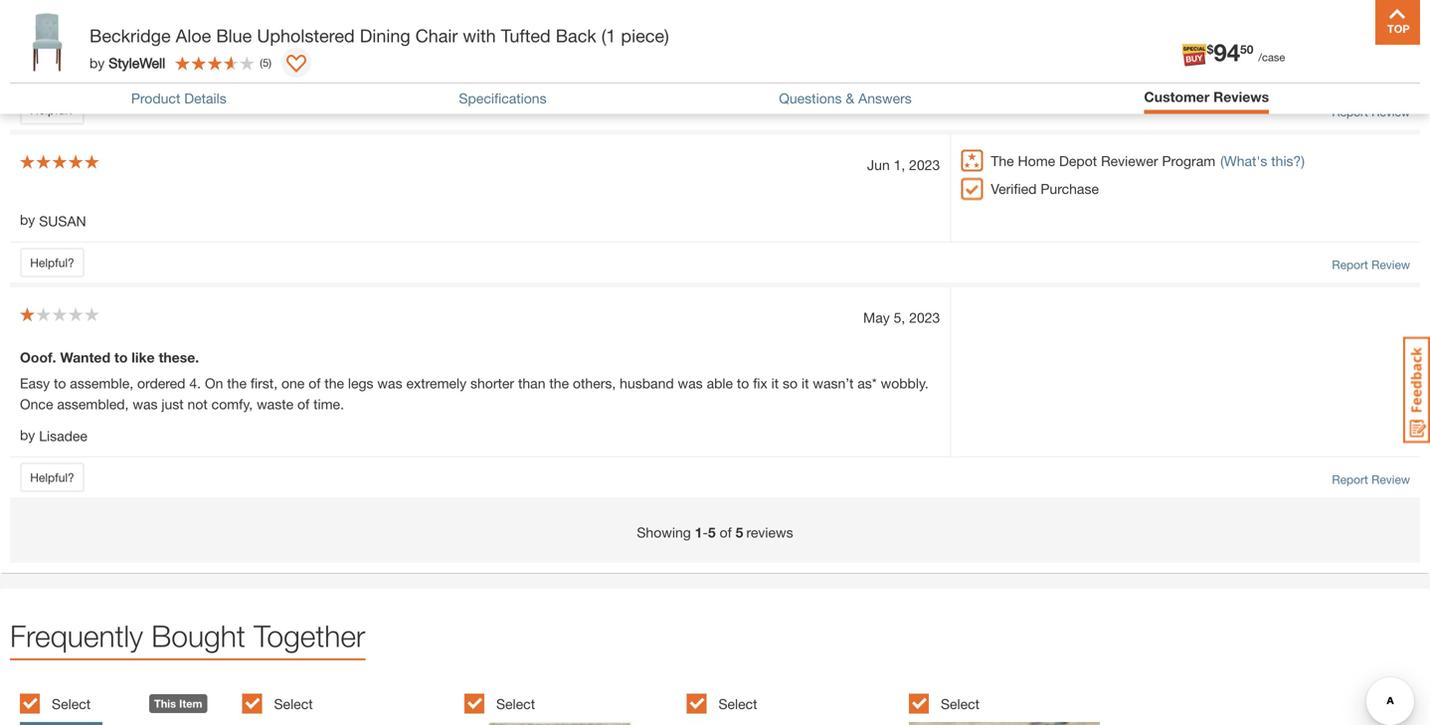 Task type: describe. For each thing, give the bounding box(es) containing it.
showing
[[637, 525, 691, 541]]

helpful? button for vonniequirk
[[20, 95, 85, 125]]

questions
[[779, 90, 842, 107]]

not
[[188, 396, 208, 412]]

report for may 5, 2023
[[1333, 473, 1369, 487]]

susan button
[[39, 211, 86, 232]]

2 horizontal spatial was
[[678, 375, 703, 391]]

just
[[162, 396, 184, 412]]

by for by vonniequirk
[[20, 59, 35, 75]]

home
[[1019, 153, 1056, 169]]

select for 1 / 5 group
[[52, 696, 91, 713]]

/case
[[1259, 51, 1286, 64]]

lisadee button
[[39, 426, 88, 447]]

specifications
[[459, 90, 547, 107]]

feedback link image
[[1404, 336, 1431, 444]]

by for by lisadee
[[20, 427, 35, 443]]

$
[[1208, 42, 1214, 56]]

may
[[864, 309, 890, 326]]

item
[[179, 698, 202, 711]]

stylewell
[[109, 54, 165, 71]]

others,
[[573, 375, 616, 391]]

-
[[703, 525, 708, 541]]

1 the from the left
[[227, 375, 247, 391]]

2 horizontal spatial 5
[[736, 525, 744, 541]]

by for by stylewell
[[90, 54, 105, 71]]

jun
[[868, 157, 890, 173]]

shorter
[[471, 375, 515, 391]]

time.
[[314, 396, 344, 412]]

2 vertical spatial of
[[720, 525, 732, 541]]

so
[[783, 375, 798, 391]]

first,
[[251, 375, 278, 391]]

1 / 5 group
[[20, 683, 232, 725]]

chair
[[416, 25, 458, 46]]

the
[[991, 153, 1015, 169]]

one
[[282, 375, 305, 391]]

report for jun 1, 2023
[[1333, 258, 1369, 271]]

wobbly.
[[881, 375, 929, 391]]

review for jun 1, 2023
[[1372, 258, 1411, 271]]

)
[[269, 56, 272, 69]]

(what's this?) link
[[1221, 151, 1306, 172]]

helpful? for vonniequirk
[[30, 103, 74, 117]]

0 vertical spatial of
[[309, 375, 321, 391]]

ordered
[[137, 375, 186, 391]]

able
[[707, 375, 733, 391]]

answers
[[859, 90, 912, 107]]

assembled,
[[57, 396, 129, 412]]

2 select from the left
[[274, 696, 313, 713]]

1 report review from the top
[[1333, 105, 1411, 119]]

together
[[254, 619, 366, 654]]

details
[[184, 90, 227, 107]]

select for 4 / 5 group
[[719, 696, 758, 713]]

back
[[556, 25, 597, 46]]

reviews
[[747, 525, 794, 541]]

display image
[[287, 55, 307, 75]]

lillian charcoal/light brown 2 ft. x 3 ft. medallion machine-washable indoor area rug image
[[465, 723, 656, 725]]

extremely
[[406, 375, 467, 391]]

report review for jun 1, 2023
[[1333, 258, 1411, 271]]

$ 94 50
[[1208, 38, 1254, 66]]

the home depot reviewer program
[[991, 153, 1216, 169]]

&
[[846, 90, 855, 107]]

vonniequirk
[[39, 60, 111, 77]]

by lisadee
[[20, 427, 88, 444]]

by for by susan
[[20, 211, 35, 228]]

verified
[[991, 181, 1037, 197]]

showing 1 - 5 of 5 reviews
[[637, 525, 794, 541]]

bought
[[152, 619, 246, 654]]

4.
[[189, 375, 201, 391]]

assemble,
[[70, 375, 133, 391]]

5,
[[894, 309, 906, 326]]

beckridge
[[90, 25, 171, 46]]

5 / 5 group
[[909, 683, 1122, 725]]

by susan
[[20, 211, 86, 229]]

4 / 5 group
[[687, 683, 899, 725]]

(1
[[602, 25, 616, 46]]

(what's
[[1221, 153, 1268, 169]]

1,
[[894, 157, 906, 173]]

1 vertical spatial of
[[298, 396, 310, 412]]

by vonniequirk
[[20, 59, 111, 77]]

wanted
[[60, 349, 110, 366]]

may 5, 2023
[[864, 309, 941, 326]]

easy
[[20, 375, 50, 391]]

jun 1, 2023
[[868, 157, 941, 173]]

susan
[[39, 213, 86, 229]]

with
[[463, 25, 496, 46]]

report review button for may 5, 2023
[[1333, 471, 1411, 489]]

comfy,
[[212, 396, 253, 412]]

1
[[695, 525, 703, 541]]



Task type: locate. For each thing, give the bounding box(es) containing it.
report review for may 5, 2023
[[1333, 473, 1411, 487]]

2 vertical spatial report
[[1333, 473, 1369, 487]]

2 report review from the top
[[1333, 258, 1411, 271]]

2023 right 5,
[[910, 309, 941, 326]]

2 review from the top
[[1372, 258, 1411, 271]]

upholstered
[[257, 25, 355, 46]]

3 report review from the top
[[1333, 473, 1411, 487]]

2 report review button from the top
[[1333, 256, 1411, 273]]

report review button
[[1333, 103, 1411, 121], [1333, 256, 1411, 273], [1333, 471, 1411, 489]]

(
[[260, 56, 263, 69]]

review
[[1372, 105, 1411, 119], [1372, 258, 1411, 271], [1372, 473, 1411, 487]]

1 select from the left
[[52, 696, 91, 713]]

2 2023 from the top
[[910, 309, 941, 326]]

1 review from the top
[[1372, 105, 1411, 119]]

the up time.
[[325, 375, 344, 391]]

helpful? button down by lisadee
[[20, 463, 85, 493]]

1 vertical spatial helpful?
[[30, 256, 74, 269]]

by left susan
[[20, 211, 35, 228]]

select inside 1 / 5 group
[[52, 696, 91, 713]]

1 horizontal spatial the
[[325, 375, 344, 391]]

like
[[132, 349, 155, 366]]

1 helpful? from the top
[[30, 103, 74, 117]]

it right so on the right bottom
[[802, 375, 809, 391]]

to
[[114, 349, 128, 366], [54, 375, 66, 391], [737, 375, 750, 391]]

to left fix
[[737, 375, 750, 391]]

husband
[[620, 375, 674, 391]]

1 vertical spatial report review button
[[1333, 256, 1411, 273]]

5 left display icon
[[263, 56, 269, 69]]

2 report from the top
[[1333, 258, 1369, 271]]

0 vertical spatial review
[[1372, 105, 1411, 119]]

select down 'together'
[[274, 696, 313, 713]]

0 horizontal spatial 5
[[263, 56, 269, 69]]

was right legs
[[378, 375, 403, 391]]

helpful? down by vonniequirk
[[30, 103, 74, 117]]

0 vertical spatial 2023
[[910, 157, 941, 173]]

tufted
[[501, 25, 551, 46]]

1 horizontal spatial was
[[378, 375, 403, 391]]

report
[[1333, 105, 1369, 119], [1333, 258, 1369, 271], [1333, 473, 1369, 487]]

this
[[154, 698, 176, 711]]

the
[[227, 375, 247, 391], [325, 375, 344, 391], [550, 375, 569, 391]]

select down frequently
[[52, 696, 91, 713]]

it right fix
[[772, 375, 779, 391]]

5 right 1
[[708, 525, 716, 541]]

2 vertical spatial helpful? button
[[20, 463, 85, 493]]

1 horizontal spatial 5
[[708, 525, 716, 541]]

50
[[1241, 42, 1254, 56]]

2 vertical spatial review
[[1372, 473, 1411, 487]]

3 review from the top
[[1372, 473, 1411, 487]]

1 vertical spatial report
[[1333, 258, 1369, 271]]

dining
[[360, 25, 411, 46]]

by left stylewell
[[90, 54, 105, 71]]

this item
[[154, 698, 202, 711]]

frequently bought together
[[10, 619, 366, 654]]

select up "lillian charcoal/light brown 2 ft. x 3 ft. medallion machine-washable indoor area rug" image
[[497, 696, 535, 713]]

the right than
[[550, 375, 569, 391]]

5 left reviews
[[736, 525, 744, 541]]

helpful? down by lisadee
[[30, 471, 74, 485]]

of down the one
[[298, 396, 310, 412]]

3 helpful? button from the top
[[20, 463, 85, 493]]

2 horizontal spatial the
[[550, 375, 569, 391]]

0 horizontal spatial was
[[133, 396, 158, 412]]

verified purchase
[[991, 181, 1100, 197]]

ooof. wanted to like these. easy to assemble, ordered 4. on the first, one of the legs was extremely shorter than the others, husband was able to fix it so it wasn't as* wobbly. once assembled, was just not comfy, waste of time.
[[20, 349, 929, 412]]

these.
[[159, 349, 199, 366]]

program
[[1163, 153, 1216, 169]]

0 vertical spatial report review button
[[1333, 103, 1411, 121]]

helpful? button for susan
[[20, 248, 85, 277]]

1 helpful? button from the top
[[20, 95, 85, 125]]

once
[[20, 396, 53, 412]]

3 report from the top
[[1333, 473, 1369, 487]]

by left vonniequirk
[[20, 59, 35, 75]]

by stylewell
[[90, 54, 165, 71]]

1 vertical spatial 2023
[[910, 309, 941, 326]]

report review
[[1333, 105, 1411, 119], [1333, 258, 1411, 271], [1333, 473, 1411, 487]]

select up essentials 8 ft. x 12 ft. hard surface 100% felt 3/8 in. thickness rug pad image
[[941, 696, 980, 713]]

lisadee
[[39, 428, 88, 444]]

3.3 ft. wooden garden bridge image
[[687, 723, 878, 725]]

2 it from the left
[[802, 375, 809, 391]]

was left able
[[678, 375, 703, 391]]

product image image
[[15, 10, 80, 75]]

2 vertical spatial helpful?
[[30, 471, 74, 485]]

1 horizontal spatial it
[[802, 375, 809, 391]]

1 vertical spatial review
[[1372, 258, 1411, 271]]

wasn't
[[813, 375, 854, 391]]

piece)
[[621, 25, 669, 46]]

2023 for jun 1, 2023
[[910, 157, 941, 173]]

select up 3.3 ft. wooden garden bridge image on the bottom
[[719, 696, 758, 713]]

helpful? button down by vonniequirk
[[20, 95, 85, 125]]

select for 3 / 5 group
[[497, 696, 535, 713]]

0 vertical spatial helpful? button
[[20, 95, 85, 125]]

to right easy
[[54, 375, 66, 391]]

1 horizontal spatial to
[[114, 349, 128, 366]]

customer reviews
[[1145, 89, 1270, 105]]

select for 5 / 5 group
[[941, 696, 980, 713]]

blue
[[216, 25, 252, 46]]

was down ordered at the left of page
[[133, 396, 158, 412]]

0 vertical spatial report
[[1333, 105, 1369, 119]]

by inside by lisadee
[[20, 427, 35, 443]]

3 the from the left
[[550, 375, 569, 391]]

0 vertical spatial helpful?
[[30, 103, 74, 117]]

1 vertical spatial report review
[[1333, 258, 1411, 271]]

2 vertical spatial report review button
[[1333, 471, 1411, 489]]

5 select from the left
[[941, 696, 980, 713]]

1 vertical spatial helpful? button
[[20, 248, 85, 277]]

as*
[[858, 375, 877, 391]]

essentials 8 ft. x 12 ft. hard surface 100% felt 3/8 in. thickness rug pad image
[[909, 723, 1100, 725]]

reviewer
[[1102, 153, 1159, 169]]

3 helpful? from the top
[[30, 471, 74, 485]]

fix
[[754, 375, 768, 391]]

product
[[131, 90, 180, 107]]

3 select from the left
[[497, 696, 535, 713]]

0 horizontal spatial the
[[227, 375, 247, 391]]

this?)
[[1272, 153, 1306, 169]]

by
[[90, 54, 105, 71], [20, 59, 35, 75], [20, 211, 35, 228], [20, 427, 35, 443]]

report review button for jun 1, 2023
[[1333, 256, 1411, 273]]

questions & answers
[[779, 90, 912, 107]]

of right -
[[720, 525, 732, 541]]

( 5 )
[[260, 56, 272, 69]]

reviews
[[1214, 89, 1270, 105]]

0 vertical spatial report review
[[1333, 105, 1411, 119]]

2 horizontal spatial to
[[737, 375, 750, 391]]

specifications button
[[459, 90, 547, 107], [459, 90, 547, 107]]

2023 right 1,
[[910, 157, 941, 173]]

to left like
[[114, 349, 128, 366]]

the up comfy,
[[227, 375, 247, 391]]

select inside 4 / 5 group
[[719, 696, 758, 713]]

1 it from the left
[[772, 375, 779, 391]]

2 helpful? from the top
[[30, 256, 74, 269]]

review for may 5, 2023
[[1372, 473, 1411, 487]]

waste
[[257, 396, 294, 412]]

it
[[772, 375, 779, 391], [802, 375, 809, 391]]

2 vertical spatial report review
[[1333, 473, 1411, 487]]

aloe
[[176, 25, 211, 46]]

helpful? button down by susan
[[20, 248, 85, 277]]

ooof.
[[20, 349, 56, 366]]

2 the from the left
[[325, 375, 344, 391]]

helpful? for susan
[[30, 256, 74, 269]]

product details
[[131, 90, 227, 107]]

beckridge aloe blue upholstered dining chair with tufted back (1 piece)
[[90, 25, 669, 46]]

questions & answers button
[[779, 90, 912, 107], [779, 90, 912, 107]]

vonniequirk button
[[39, 58, 111, 79]]

frequently
[[10, 619, 143, 654]]

1 2023 from the top
[[910, 157, 941, 173]]

select inside 5 / 5 group
[[941, 696, 980, 713]]

top button
[[1376, 0, 1421, 45]]

94
[[1214, 38, 1241, 66]]

customer
[[1145, 89, 1210, 105]]

helpful? down by susan
[[30, 256, 74, 269]]

depot
[[1060, 153, 1098, 169]]

0 horizontal spatial it
[[772, 375, 779, 391]]

select inside 3 / 5 group
[[497, 696, 535, 713]]

purchase
[[1041, 181, 1100, 197]]

by down once
[[20, 427, 35, 443]]

of right the one
[[309, 375, 321, 391]]

customer reviews button
[[1145, 89, 1270, 109], [1145, 89, 1270, 105]]

3 report review button from the top
[[1333, 471, 1411, 489]]

2023 for may 5, 2023
[[910, 309, 941, 326]]

5
[[263, 56, 269, 69], [708, 525, 716, 541], [736, 525, 744, 541]]

0 horizontal spatial to
[[54, 375, 66, 391]]

1 report from the top
[[1333, 105, 1369, 119]]

by inside by susan
[[20, 211, 35, 228]]

legs
[[348, 375, 374, 391]]

2 helpful? button from the top
[[20, 248, 85, 277]]

1 report review button from the top
[[1333, 103, 1411, 121]]

(what's this?)
[[1221, 153, 1306, 169]]

3 / 5 group
[[465, 683, 677, 725]]

helpful? button
[[20, 95, 85, 125], [20, 248, 85, 277], [20, 463, 85, 493]]

by inside by vonniequirk
[[20, 59, 35, 75]]

4 select from the left
[[719, 696, 758, 713]]



Task type: vqa. For each thing, say whether or not it's contained in the screenshot.
Blue
yes



